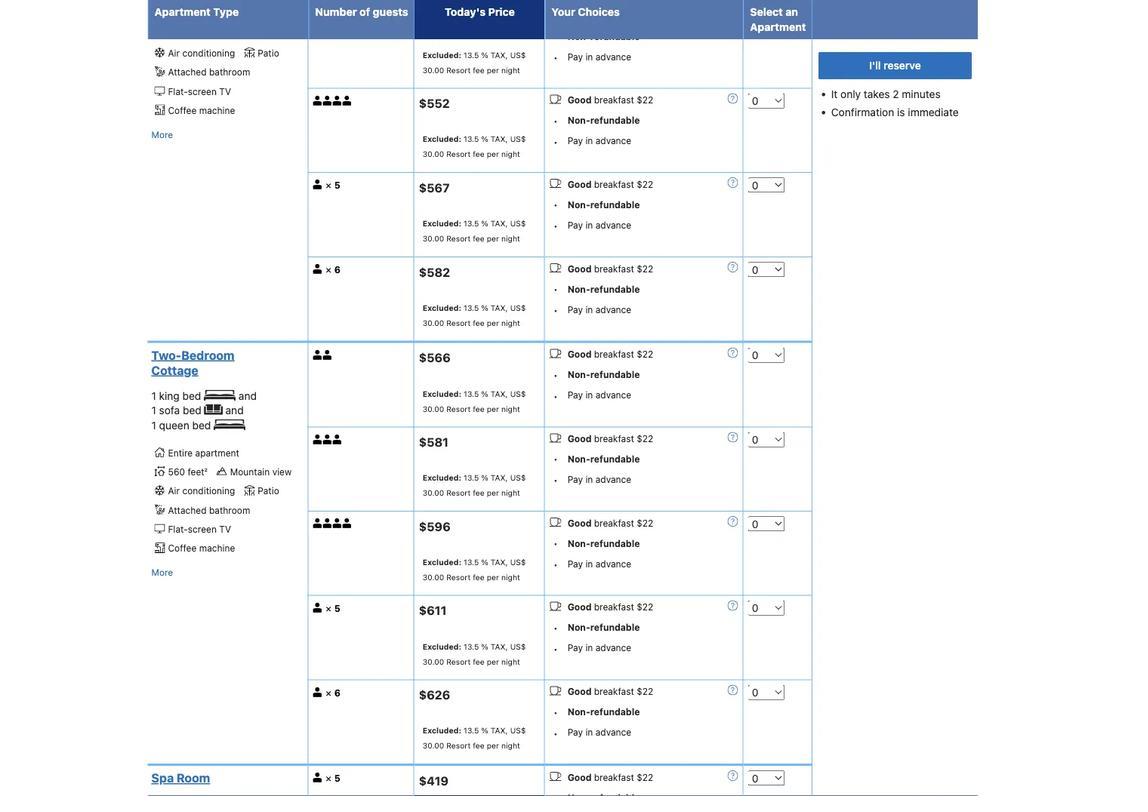 Task type: describe. For each thing, give the bounding box(es) containing it.
% for $611
[[481, 642, 488, 651]]

more details on meals and payment options image for $596
[[728, 517, 738, 527]]

11 • from the top
[[553, 454, 558, 465]]

it
[[831, 88, 838, 100]]

1 more details on meals and payment options image from the top
[[728, 93, 738, 104]]

price
[[488, 6, 515, 18]]

fee for $581
[[473, 489, 485, 498]]

pay for $611
[[568, 643, 583, 654]]

× 5 for $611
[[326, 603, 340, 614]]

i'll reserve button
[[819, 52, 972, 79]]

excluded: for $596
[[423, 558, 461, 567]]

per for $582
[[487, 318, 499, 327]]

% for $581
[[481, 474, 488, 483]]

bed for sofa
[[183, 405, 201, 417]]

and for 1 sofa bed
[[226, 405, 244, 417]]

1 good from the top
[[568, 10, 592, 21]]

2 air from the top
[[168, 486, 180, 497]]

advance for $596
[[596, 559, 632, 569]]

1 breakfast from the top
[[594, 10, 634, 21]]

30.00 for $596
[[423, 573, 444, 582]]

breakfast for $567
[[594, 179, 634, 190]]

sofa
[[159, 405, 180, 417]]

1 apartment from the top
[[195, 9, 239, 20]]

resort for $567
[[446, 234, 471, 243]]

advance for $582
[[596, 304, 632, 315]]

13.5 for $537
[[464, 50, 479, 59]]

2 air conditioning from the top
[[168, 486, 235, 497]]

excluded: for $537
[[423, 50, 461, 59]]

1 screen from the top
[[188, 86, 217, 96]]

13.5 % tax, us$ 30.00 resort fee per night for $582
[[423, 303, 526, 327]]

2 attached bathroom from the top
[[168, 505, 250, 516]]

more details on meals and payment options image for $582
[[728, 262, 738, 273]]

1 sofa bed
[[151, 405, 204, 417]]

king
[[159, 390, 180, 402]]

in for $552
[[586, 136, 593, 146]]

1 attached from the top
[[168, 67, 207, 77]]

is
[[897, 106, 905, 119]]

non-refundable for $611
[[568, 623, 640, 633]]

$566
[[419, 351, 451, 365]]

refundable for $552
[[590, 115, 640, 126]]

1 entire from the top
[[168, 9, 193, 20]]

today's
[[445, 6, 486, 18]]

1 for 1 queen bed
[[151, 419, 156, 432]]

5 pay in advance from the top
[[568, 390, 632, 401]]

2 patio from the top
[[258, 486, 279, 497]]

1 560 feet² from the top
[[168, 28, 207, 39]]

2 flat-screen tv from the top
[[168, 524, 231, 535]]

good for $567
[[568, 179, 592, 190]]

3 more details on meals and payment options image from the top
[[728, 348, 738, 358]]

13.5 for $567
[[464, 219, 479, 228]]

5 in from the top
[[586, 390, 593, 401]]

5 good from the top
[[568, 349, 592, 360]]

3 5 from the top
[[334, 774, 340, 784]]

excluded: for $581
[[423, 474, 461, 483]]

resort for $537
[[446, 65, 471, 74]]

us$ for $596
[[510, 558, 526, 567]]

non- for $582
[[568, 284, 590, 294]]

2 • from the top
[[553, 52, 558, 63]]

per for $566
[[487, 404, 499, 413]]

$22 for $582
[[637, 264, 653, 274]]

1 more from the top
[[151, 129, 173, 140]]

10 breakfast from the top
[[594, 773, 634, 783]]

refundable for $626
[[590, 707, 640, 718]]

tv for 1st 'more' link from the bottom of the page
[[219, 524, 231, 535]]

1 conditioning from the top
[[182, 48, 235, 58]]

16 • from the top
[[553, 644, 558, 655]]

cottage
[[151, 363, 198, 378]]

breakfast for $552
[[594, 95, 634, 105]]

non- for $611
[[568, 623, 590, 633]]

3 × 5 from the top
[[326, 773, 340, 784]]

13.5 % tax, us$ 30.00 resort fee per night for $581
[[423, 474, 526, 498]]

1 good breakfast $22 from the top
[[568, 10, 653, 21]]

tax, for $582
[[491, 303, 508, 312]]

1 bathroom from the top
[[209, 67, 250, 77]]

2 flat- from the top
[[168, 524, 188, 535]]

$22 for $596
[[637, 518, 653, 529]]

1 flat- from the top
[[168, 86, 188, 96]]

tax, for $611
[[491, 642, 508, 651]]

30.00 for $581
[[423, 489, 444, 498]]

advance for $611
[[596, 643, 632, 654]]

spa
[[151, 772, 174, 786]]

13.5 for $552
[[464, 135, 479, 144]]

1 machine from the top
[[199, 105, 235, 116]]

fee for $626
[[473, 742, 485, 751]]

10 $22 from the top
[[637, 773, 653, 783]]

non-refundable for $582
[[568, 284, 640, 294]]

today's price
[[445, 6, 515, 18]]

in for $582
[[586, 304, 593, 315]]

1 • from the top
[[553, 31, 558, 42]]

resort for $582
[[446, 318, 471, 327]]

% for $582
[[481, 303, 488, 312]]

9 • from the top
[[553, 370, 558, 381]]

night for $596
[[501, 573, 520, 582]]

1 mountain view from the top
[[230, 28, 292, 39]]

1 refundable from the top
[[590, 31, 640, 41]]

tax, for $626
[[491, 727, 508, 736]]

4 more details on meals and payment options image from the top
[[728, 771, 738, 782]]

5 non-refundable from the top
[[568, 370, 640, 380]]

13.5 % tax, us$ 30.00 resort fee per night for $552
[[423, 135, 526, 159]]

5 $22 from the top
[[637, 349, 653, 360]]

2 apartment from the top
[[195, 448, 239, 458]]

13.5 for $611
[[464, 642, 479, 651]]

30.00 for $582
[[423, 318, 444, 327]]

1 patio from the top
[[258, 48, 279, 58]]

in for $581
[[586, 475, 593, 485]]

advance for $626
[[596, 728, 632, 738]]

1 560 from the top
[[168, 28, 185, 39]]

2 conditioning from the top
[[182, 486, 235, 497]]

immediate
[[908, 106, 959, 119]]

2 feet² from the top
[[188, 467, 207, 477]]

13.5 % tax, us$ 30.00 resort fee per night for $537
[[423, 50, 526, 74]]

5 • from the top
[[553, 200, 558, 210]]

pay in advance for $582
[[568, 304, 632, 315]]

$552
[[419, 96, 450, 111]]

1 non-refundable from the top
[[568, 31, 640, 41]]

5 refundable from the top
[[590, 370, 640, 380]]

choices
[[578, 6, 620, 18]]

5 pay from the top
[[568, 390, 583, 401]]

6 for $626
[[334, 688, 341, 699]]

bed for king
[[182, 390, 201, 402]]

13.5 for $626
[[464, 727, 479, 736]]

13.5 % tax, us$ 30.00 resort fee per night for $567
[[423, 219, 526, 243]]

queen
[[159, 419, 189, 432]]

2 560 from the top
[[168, 467, 185, 477]]

14 • from the top
[[553, 560, 558, 570]]

18 • from the top
[[553, 729, 558, 739]]

5 × from the top
[[326, 773, 332, 784]]

2 more link from the top
[[151, 565, 173, 580]]

6 • from the top
[[553, 221, 558, 232]]

your
[[552, 6, 575, 18]]

us$ for $537
[[510, 50, 526, 59]]

17 • from the top
[[553, 707, 558, 718]]

5 advance from the top
[[596, 390, 632, 401]]

1 view from the top
[[272, 28, 292, 39]]

4 • from the top
[[553, 137, 558, 147]]

i'll reserve
[[869, 59, 921, 72]]

13.5 for $596
[[464, 558, 479, 567]]

2 more details on meals and payment options image from the top
[[728, 178, 738, 188]]

us$ for $552
[[510, 135, 526, 144]]

2 more from the top
[[151, 568, 173, 578]]

1 in from the top
[[586, 51, 593, 62]]

$596
[[419, 520, 451, 534]]

2 entire from the top
[[168, 448, 193, 458]]

2 machine from the top
[[199, 543, 235, 554]]

% for $596
[[481, 558, 488, 567]]

bedroom
[[181, 348, 235, 363]]

1 flat-screen tv from the top
[[168, 86, 231, 96]]

7 • from the top
[[553, 284, 558, 295]]

non- for $626
[[568, 707, 590, 718]]

8 • from the top
[[553, 305, 558, 316]]

tax, for $537
[[491, 50, 508, 59]]

× for $611
[[326, 603, 332, 614]]

2 screen from the top
[[188, 524, 217, 535]]

$611
[[419, 604, 447, 618]]

1 queen bed
[[151, 419, 214, 432]]

12 • from the top
[[553, 476, 558, 486]]

takes
[[864, 88, 890, 100]]

1 king bed
[[151, 390, 204, 402]]

resort for $611
[[446, 657, 471, 666]]

5 breakfast from the top
[[594, 349, 634, 360]]

$582
[[419, 265, 450, 280]]

1 for 1 sofa bed
[[151, 405, 156, 417]]

per for $596
[[487, 573, 499, 582]]

3 • from the top
[[553, 115, 558, 126]]

night for $581
[[501, 489, 520, 498]]

good breakfast $22 for $582
[[568, 264, 653, 274]]

1 air conditioning from the top
[[168, 48, 235, 58]]

pay in advance for $596
[[568, 559, 632, 569]]

1 non- from the top
[[568, 31, 590, 41]]

1 more link from the top
[[151, 127, 173, 142]]

1 pay from the top
[[568, 51, 583, 62]]

1 mountain from the top
[[230, 28, 270, 39]]

2 view from the top
[[272, 467, 292, 477]]

fee for $566
[[473, 404, 485, 413]]

fee for $537
[[473, 65, 485, 74]]

pay for $552
[[568, 136, 583, 146]]

× 6 for $582
[[326, 264, 341, 275]]

10 good breakfast $22 from the top
[[568, 773, 653, 783]]

pay in advance for $626
[[568, 728, 632, 738]]

room
[[177, 772, 210, 786]]

1 $22 from the top
[[637, 10, 653, 21]]

10 good from the top
[[568, 773, 592, 783]]

2 mountain view from the top
[[230, 467, 292, 477]]

1 entire apartment from the top
[[168, 9, 239, 20]]

bed for queen
[[192, 419, 211, 432]]

tax, for $596
[[491, 558, 508, 567]]

breakfast for $581
[[594, 434, 634, 444]]

1 advance from the top
[[596, 51, 632, 62]]



Task type: locate. For each thing, give the bounding box(es) containing it.
fee
[[473, 65, 485, 74], [473, 150, 485, 159], [473, 234, 485, 243], [473, 318, 485, 327], [473, 404, 485, 413], [473, 489, 485, 498], [473, 573, 485, 582], [473, 657, 485, 666], [473, 742, 485, 751]]

1 attached bathroom from the top
[[168, 67, 250, 77]]

resort for $566
[[446, 404, 471, 413]]

spa room link
[[151, 771, 299, 786]]

0 vertical spatial coffee machine
[[168, 105, 235, 116]]

6 us$ from the top
[[510, 474, 526, 483]]

6 % from the top
[[481, 474, 488, 483]]

7 resort from the top
[[446, 573, 471, 582]]

good for $626
[[568, 687, 592, 697]]

3 % from the top
[[481, 219, 488, 228]]

1 left "queen"
[[151, 419, 156, 432]]

0 vertical spatial view
[[272, 28, 292, 39]]

$537
[[419, 12, 450, 26]]

feet²
[[188, 28, 207, 39], [188, 467, 207, 477]]

0 vertical spatial machine
[[199, 105, 235, 116]]

non-refundable for $626
[[568, 707, 640, 718]]

fee for $596
[[473, 573, 485, 582]]

0 horizontal spatial apartment
[[154, 6, 211, 18]]

good breakfast $22 for $567
[[568, 179, 653, 190]]

per for $567
[[487, 234, 499, 243]]

excluded: down $582
[[423, 303, 461, 312]]

resort
[[446, 65, 471, 74], [446, 150, 471, 159], [446, 234, 471, 243], [446, 318, 471, 327], [446, 404, 471, 413], [446, 489, 471, 498], [446, 573, 471, 582], [446, 657, 471, 666], [446, 742, 471, 751]]

mountain
[[230, 28, 270, 39], [230, 467, 270, 477]]

conditioning down the apartment type
[[182, 48, 235, 58]]

occupancy image
[[323, 11, 333, 21], [323, 96, 333, 105], [343, 96, 352, 105], [313, 180, 323, 190], [323, 350, 333, 360], [313, 434, 323, 444], [323, 434, 333, 444], [323, 519, 333, 529], [333, 519, 343, 529], [313, 773, 323, 783]]

0 vertical spatial 560 feet²
[[168, 28, 207, 39]]

2 attached from the top
[[168, 505, 207, 516]]

1 vertical spatial view
[[272, 467, 292, 477]]

0 vertical spatial screen
[[188, 86, 217, 96]]

type
[[213, 6, 239, 18]]

2 pay in advance from the top
[[568, 136, 632, 146]]

7 advance from the top
[[596, 559, 632, 569]]

13.5 % tax, us$ 30.00 resort fee per night up "$567"
[[423, 135, 526, 159]]

1 vertical spatial and
[[226, 405, 244, 417]]

13.5 % tax, us$ 30.00 resort fee per night up $626
[[423, 642, 526, 666]]

30.00 for $626
[[423, 742, 444, 751]]

8 resort from the top
[[446, 657, 471, 666]]

13.5 % tax, us$ 30.00 resort fee per night up $581
[[423, 389, 526, 413]]

13.5 % tax, us$ 30.00 resort fee per night up $566
[[423, 303, 526, 327]]

excluded: down '$611'
[[423, 642, 461, 651]]

pay for $567
[[568, 220, 583, 231]]

30.00 up $626
[[423, 657, 444, 666]]

good
[[568, 10, 592, 21], [568, 95, 592, 105], [568, 179, 592, 190], [568, 264, 592, 274], [568, 349, 592, 360], [568, 434, 592, 444], [568, 518, 592, 529], [568, 602, 592, 613], [568, 687, 592, 697], [568, 773, 592, 783]]

13.5 for $566
[[464, 389, 479, 398]]

tv
[[219, 86, 231, 96], [219, 524, 231, 535]]

apartment left type
[[154, 6, 211, 18]]

1 vertical spatial attached
[[168, 505, 207, 516]]

non- for $552
[[568, 115, 590, 126]]

us$
[[510, 50, 526, 59], [510, 135, 526, 144], [510, 219, 526, 228], [510, 303, 526, 312], [510, 389, 526, 398], [510, 474, 526, 483], [510, 558, 526, 567], [510, 642, 526, 651], [510, 727, 526, 736]]

13.5 % tax, us$ 30.00 resort fee per night down "$596"
[[423, 558, 526, 582]]

select an apartment
[[750, 6, 806, 33]]

9 breakfast from the top
[[594, 687, 634, 697]]

0 vertical spatial feet²
[[188, 28, 207, 39]]

excluded: down $581
[[423, 474, 461, 483]]

non- for $596
[[568, 538, 590, 549]]

1 13.5 from the top
[[464, 50, 479, 59]]

tax, for $566
[[491, 389, 508, 398]]

air down "queen"
[[168, 486, 180, 497]]

1 vertical spatial mountain
[[230, 467, 270, 477]]

excluded: for $567
[[423, 219, 461, 228]]

10 • from the top
[[553, 391, 558, 402]]

resort for $581
[[446, 489, 471, 498]]

$567
[[419, 181, 450, 195]]

0 vertical spatial bed
[[182, 390, 201, 402]]

1 vertical spatial more
[[151, 568, 173, 578]]

per for $581
[[487, 489, 499, 498]]

1 vertical spatial × 5
[[326, 603, 340, 614]]

7 13.5 % tax, us$ 30.00 resort fee per night from the top
[[423, 558, 526, 582]]

5 13.5 % tax, us$ 30.00 resort fee per night from the top
[[423, 389, 526, 413]]

excluded: down "$567"
[[423, 219, 461, 228]]

2 30.00 from the top
[[423, 150, 444, 159]]

4 resort from the top
[[446, 318, 471, 327]]

1 vertical spatial air conditioning
[[168, 486, 235, 497]]

0 vertical spatial 1
[[151, 390, 156, 402]]

7 13.5 from the top
[[464, 558, 479, 567]]

attached bathroom
[[168, 67, 250, 77], [168, 505, 250, 516]]

in for $626
[[586, 728, 593, 738]]

1 vertical spatial coffee machine
[[168, 543, 235, 554]]

0 vertical spatial mountain
[[230, 28, 270, 39]]

0 vertical spatial flat-screen tv
[[168, 86, 231, 96]]

excluded: down $626
[[423, 727, 461, 736]]

in for $567
[[586, 220, 593, 231]]

× for $626
[[326, 687, 332, 699]]

0 vertical spatial and
[[239, 390, 257, 402]]

•
[[553, 31, 558, 42], [553, 52, 558, 63], [553, 115, 558, 126], [553, 137, 558, 147], [553, 200, 558, 210], [553, 221, 558, 232], [553, 284, 558, 295], [553, 305, 558, 316], [553, 370, 558, 381], [553, 391, 558, 402], [553, 454, 558, 465], [553, 476, 558, 486], [553, 539, 558, 549], [553, 560, 558, 570], [553, 623, 558, 634], [553, 644, 558, 655], [553, 707, 558, 718], [553, 729, 558, 739]]

2 vertical spatial × 5
[[326, 773, 340, 784]]

13.5 % tax, us$ 30.00 resort fee per night for $611
[[423, 642, 526, 666]]

night for $537
[[501, 65, 520, 74]]

13.5 % tax, us$ 30.00 resort fee per night for $566
[[423, 389, 526, 413]]

30.00 for $537
[[423, 65, 444, 74]]

and
[[239, 390, 257, 402], [226, 405, 244, 417]]

0 vertical spatial more
[[151, 129, 173, 140]]

7 non- from the top
[[568, 538, 590, 549]]

tv for 1st 'more' link from the top of the page
[[219, 86, 231, 96]]

advance
[[596, 51, 632, 62], [596, 136, 632, 146], [596, 220, 632, 231], [596, 304, 632, 315], [596, 390, 632, 401], [596, 475, 632, 485], [596, 559, 632, 569], [596, 643, 632, 654], [596, 728, 632, 738]]

0 vertical spatial coffee
[[168, 105, 197, 116]]

1 vertical spatial tv
[[219, 524, 231, 535]]

13.5 % tax, us$ 30.00 resort fee per night for $596
[[423, 558, 526, 582]]

non-refundable for $552
[[568, 115, 640, 126]]

560 feet² down 1 queen bed
[[168, 467, 207, 477]]

two-bedroom cottage
[[151, 348, 235, 378]]

1 us$ from the top
[[510, 50, 526, 59]]

2 560 feet² from the top
[[168, 467, 207, 477]]

2
[[893, 88, 899, 100]]

air down the apartment type
[[168, 48, 180, 58]]

0 vertical spatial more link
[[151, 127, 173, 142]]

and right the couch icon
[[226, 405, 244, 417]]

4 us$ from the top
[[510, 303, 526, 312]]

5 night from the top
[[501, 404, 520, 413]]

excluded: for $566
[[423, 389, 461, 398]]

0 vertical spatial 5
[[334, 180, 340, 191]]

feet² down 1 queen bed
[[188, 467, 207, 477]]

excluded: down "$596"
[[423, 558, 461, 567]]

2 vertical spatial 1
[[151, 419, 156, 432]]

us$ for $566
[[510, 389, 526, 398]]

1 vertical spatial flat-screen tv
[[168, 524, 231, 535]]

2 coffee machine from the top
[[168, 543, 235, 554]]

night for $611
[[501, 657, 520, 666]]

$581
[[419, 435, 449, 450]]

6
[[334, 265, 341, 275], [334, 688, 341, 699]]

resort up '$552'
[[446, 65, 471, 74]]

resort up '$611'
[[446, 573, 471, 582]]

apartment type
[[154, 6, 239, 18]]

5 13.5 from the top
[[464, 389, 479, 398]]

air conditioning
[[168, 48, 235, 58], [168, 486, 235, 497]]

1 coffee machine from the top
[[168, 105, 235, 116]]

excluded:
[[423, 50, 461, 59], [423, 135, 461, 144], [423, 219, 461, 228], [423, 303, 461, 312], [423, 389, 461, 398], [423, 474, 461, 483], [423, 558, 461, 567], [423, 642, 461, 651], [423, 727, 461, 736]]

bed up 1 queen bed
[[183, 405, 201, 417]]

occupancy image
[[313, 11, 323, 21], [333, 11, 343, 21], [313, 96, 323, 105], [333, 96, 343, 105], [313, 264, 323, 274], [313, 350, 323, 360], [333, 434, 343, 444], [313, 519, 323, 529], [343, 519, 352, 529], [313, 603, 323, 613], [313, 688, 323, 697]]

attached
[[168, 67, 207, 77], [168, 505, 207, 516]]

entire down 1 queen bed
[[168, 448, 193, 458]]

minutes
[[902, 88, 941, 100]]

0 vertical spatial mountain view
[[230, 28, 292, 39]]

and for 1 king bed
[[239, 390, 257, 402]]

good for $582
[[568, 264, 592, 274]]

8 advance from the top
[[596, 643, 632, 654]]

excluded: down $537
[[423, 50, 461, 59]]

good breakfast $22 for $611
[[568, 602, 653, 613]]

1 tv from the top
[[219, 86, 231, 96]]

4 good breakfast $22 from the top
[[568, 264, 653, 274]]

0 vertical spatial apartment
[[195, 9, 239, 20]]

3 night from the top
[[501, 234, 520, 243]]

13.5 for $581
[[464, 474, 479, 483]]

2 entire apartment from the top
[[168, 448, 239, 458]]

30.00 for $611
[[423, 657, 444, 666]]

good for $596
[[568, 518, 592, 529]]

3 per from the top
[[487, 234, 499, 243]]

your choices
[[552, 6, 620, 18]]

0 vertical spatial 560
[[168, 28, 185, 39]]

0 vertical spatial patio
[[258, 48, 279, 58]]

560 feet² down the apartment type
[[168, 28, 207, 39]]

3 excluded: from the top
[[423, 219, 461, 228]]

× for $582
[[326, 264, 332, 275]]

$22 for $581
[[637, 434, 653, 444]]

4 30.00 from the top
[[423, 318, 444, 327]]

30.00 up $566
[[423, 318, 444, 327]]

0 vertical spatial 6
[[334, 265, 341, 275]]

1 vertical spatial more link
[[151, 565, 173, 580]]

number of guests
[[315, 6, 408, 18]]

pay in advance
[[568, 51, 632, 62], [568, 136, 632, 146], [568, 220, 632, 231], [568, 304, 632, 315], [568, 390, 632, 401], [568, 475, 632, 485], [568, 559, 632, 569], [568, 643, 632, 654], [568, 728, 632, 738]]

per
[[487, 65, 499, 74], [487, 150, 499, 159], [487, 234, 499, 243], [487, 318, 499, 327], [487, 404, 499, 413], [487, 489, 499, 498], [487, 573, 499, 582], [487, 657, 499, 666], [487, 742, 499, 751]]

0 vertical spatial air
[[168, 48, 180, 58]]

3 fee from the top
[[473, 234, 485, 243]]

% for $552
[[481, 135, 488, 144]]

9 resort from the top
[[446, 742, 471, 751]]

9 non- from the top
[[568, 707, 590, 718]]

excluded: for $552
[[423, 135, 461, 144]]

13.5 % tax, us$ 30.00 resort fee per night down $626
[[423, 727, 526, 751]]

8 us$ from the top
[[510, 642, 526, 651]]

7 tax, from the top
[[491, 558, 508, 567]]

6 30.00 from the top
[[423, 489, 444, 498]]

good breakfast $22 for $581
[[568, 434, 653, 444]]

screen
[[188, 86, 217, 96], [188, 524, 217, 535]]

pay in advance for $581
[[568, 475, 632, 485]]

guests
[[373, 6, 408, 18]]

560 feet²
[[168, 28, 207, 39], [168, 467, 207, 477]]

resort up $566
[[446, 318, 471, 327]]

1 vertical spatial screen
[[188, 524, 217, 535]]

3 30.00 from the top
[[423, 234, 444, 243]]

9 13.5 % tax, us$ 30.00 resort fee per night from the top
[[423, 727, 526, 751]]

0 vertical spatial bathroom
[[209, 67, 250, 77]]

1 excluded: from the top
[[423, 50, 461, 59]]

air conditioning down 1 queen bed
[[168, 486, 235, 497]]

1 vertical spatial apartment
[[195, 448, 239, 458]]

4 fee from the top
[[473, 318, 485, 327]]

breakfast for $582
[[594, 264, 634, 274]]

number
[[315, 6, 357, 18]]

conditioning
[[182, 48, 235, 58], [182, 486, 235, 497]]

resort up "$567"
[[446, 150, 471, 159]]

4 13.5 from the top
[[464, 303, 479, 312]]

3 pay from the top
[[568, 220, 583, 231]]

1 vertical spatial bed
[[183, 405, 201, 417]]

good breakfast $22
[[568, 10, 653, 21], [568, 95, 653, 105], [568, 179, 653, 190], [568, 264, 653, 274], [568, 349, 653, 360], [568, 434, 653, 444], [568, 518, 653, 529], [568, 602, 653, 613], [568, 687, 653, 697], [568, 773, 653, 783]]

4 good from the top
[[568, 264, 592, 274]]

$626
[[419, 688, 450, 703]]

2 excluded: from the top
[[423, 135, 461, 144]]

per for $611
[[487, 657, 499, 666]]

3 non- from the top
[[568, 200, 590, 210]]

2 advance from the top
[[596, 136, 632, 146]]

1 feet² from the top
[[188, 28, 207, 39]]

2 good breakfast $22 from the top
[[568, 95, 653, 105]]

0 vertical spatial entire apartment
[[168, 9, 239, 20]]

1 vertical spatial entire apartment
[[168, 448, 239, 458]]

1 vertical spatial × 6
[[326, 687, 341, 699]]

0 vertical spatial tv
[[219, 86, 231, 96]]

air conditioning down the apartment type
[[168, 48, 235, 58]]

flat-screen tv
[[168, 86, 231, 96], [168, 524, 231, 535]]

13.5 % tax, us$ 30.00 resort fee per night
[[423, 50, 526, 74], [423, 135, 526, 159], [423, 219, 526, 243], [423, 303, 526, 327], [423, 389, 526, 413], [423, 474, 526, 498], [423, 558, 526, 582], [423, 642, 526, 666], [423, 727, 526, 751]]

1 vertical spatial bathroom
[[209, 505, 250, 516]]

0 vertical spatial air conditioning
[[168, 48, 235, 58]]

resort up $581
[[446, 404, 471, 413]]

only
[[841, 88, 861, 100]]

1 vertical spatial 560
[[168, 467, 185, 477]]

pay
[[568, 51, 583, 62], [568, 136, 583, 146], [568, 220, 583, 231], [568, 304, 583, 315], [568, 390, 583, 401], [568, 475, 583, 485], [568, 559, 583, 569], [568, 643, 583, 654], [568, 728, 583, 738]]

1 vertical spatial coffee
[[168, 543, 197, 554]]

2 13.5 from the top
[[464, 135, 479, 144]]

fee for $567
[[473, 234, 485, 243]]

pay in advance for $567
[[568, 220, 632, 231]]

in
[[586, 51, 593, 62], [586, 136, 593, 146], [586, 220, 593, 231], [586, 304, 593, 315], [586, 390, 593, 401], [586, 475, 593, 485], [586, 559, 593, 569], [586, 643, 593, 654], [586, 728, 593, 738]]

560
[[168, 28, 185, 39], [168, 467, 185, 477]]

two-
[[151, 348, 181, 363]]

advance for $552
[[596, 136, 632, 146]]

× 6 for $626
[[326, 687, 341, 699]]

more details on meals and payment options image
[[728, 93, 738, 104], [728, 178, 738, 188], [728, 348, 738, 358], [728, 771, 738, 782]]

× for $567
[[326, 180, 332, 191]]

4 non-refundable from the top
[[568, 284, 640, 294]]

30.00 up $582
[[423, 234, 444, 243]]

non-
[[568, 31, 590, 41], [568, 115, 590, 126], [568, 200, 590, 210], [568, 284, 590, 294], [568, 370, 590, 380], [568, 454, 590, 465], [568, 538, 590, 549], [568, 623, 590, 633], [568, 707, 590, 718]]

1 vertical spatial 5
[[334, 604, 340, 614]]

1 left king
[[151, 390, 156, 402]]

air
[[168, 48, 180, 58], [168, 486, 180, 497]]

1
[[151, 390, 156, 402], [151, 405, 156, 417], [151, 419, 156, 432]]

two-bedroom cottage link
[[151, 348, 299, 378]]

6 pay in advance from the top
[[568, 475, 632, 485]]

1 air from the top
[[168, 48, 180, 58]]

0 vertical spatial attached bathroom
[[168, 67, 250, 77]]

30.00
[[423, 65, 444, 74], [423, 150, 444, 159], [423, 234, 444, 243], [423, 318, 444, 327], [423, 404, 444, 413], [423, 489, 444, 498], [423, 573, 444, 582], [423, 657, 444, 666], [423, 742, 444, 751]]

non-refundable for $596
[[568, 538, 640, 549]]

1 vertical spatial air
[[168, 486, 180, 497]]

conditioning down 1 queen bed
[[182, 486, 235, 497]]

view
[[272, 28, 292, 39], [272, 467, 292, 477]]

5 excluded: from the top
[[423, 389, 461, 398]]

1 30.00 from the top
[[423, 65, 444, 74]]

5 for $567
[[334, 180, 340, 191]]

tax, for $552
[[491, 135, 508, 144]]

good for $611
[[568, 602, 592, 613]]

30.00 up $581
[[423, 404, 444, 413]]

8 13.5 % tax, us$ 30.00 resort fee per night from the top
[[423, 642, 526, 666]]

bed
[[182, 390, 201, 402], [183, 405, 201, 417], [192, 419, 211, 432]]

coffee machine
[[168, 105, 235, 116], [168, 543, 235, 554]]

fee for $552
[[473, 150, 485, 159]]

13.5 % tax, us$ 30.00 resort fee per night up "$596"
[[423, 474, 526, 498]]

30.00 up "$596"
[[423, 489, 444, 498]]

13.5 % tax, us$ 30.00 resort fee per night up $582
[[423, 219, 526, 243]]

1 vertical spatial 1
[[151, 405, 156, 417]]

2 night from the top
[[501, 150, 520, 159]]

8 breakfast from the top
[[594, 602, 634, 613]]

1 vertical spatial 560 feet²
[[168, 467, 207, 477]]

good breakfast $22 for $552
[[568, 95, 653, 105]]

apartment
[[195, 9, 239, 20], [195, 448, 239, 458]]

560 down "queen"
[[168, 467, 185, 477]]

× 6
[[326, 264, 341, 275], [326, 687, 341, 699]]

breakfast
[[594, 10, 634, 21], [594, 95, 634, 105], [594, 179, 634, 190], [594, 264, 634, 274], [594, 349, 634, 360], [594, 434, 634, 444], [594, 518, 634, 529], [594, 602, 634, 613], [594, 687, 634, 697], [594, 773, 634, 783]]

resort up $582
[[446, 234, 471, 243]]

5 good breakfast $22 from the top
[[568, 349, 653, 360]]

1 × from the top
[[326, 180, 332, 191]]

bed down the couch icon
[[192, 419, 211, 432]]

6 breakfast from the top
[[594, 434, 634, 444]]

refundable for $581
[[590, 454, 640, 465]]

non-refundable for $567
[[568, 200, 640, 210]]

2 bathroom from the top
[[209, 505, 250, 516]]

5 more details on meals and payment options image from the top
[[728, 685, 738, 696]]

night
[[501, 65, 520, 74], [501, 150, 520, 159], [501, 234, 520, 243], [501, 318, 520, 327], [501, 404, 520, 413], [501, 489, 520, 498], [501, 573, 520, 582], [501, 657, 520, 666], [501, 742, 520, 751]]

it only takes 2 minutes confirmation is immediate
[[831, 88, 959, 119]]

2 per from the top
[[487, 150, 499, 159]]

2 coffee from the top
[[168, 543, 197, 554]]

1 for 1 king bed
[[151, 390, 156, 402]]

13.5 % tax, us$ 30.00 resort fee per night down today's price
[[423, 50, 526, 74]]

2 1 from the top
[[151, 405, 156, 417]]

×
[[326, 180, 332, 191], [326, 264, 332, 275], [326, 603, 332, 614], [326, 687, 332, 699], [326, 773, 332, 784]]

1 vertical spatial conditioning
[[182, 486, 235, 497]]

2 us$ from the top
[[510, 135, 526, 144]]

resort for $596
[[446, 573, 471, 582]]

per for $626
[[487, 742, 499, 751]]

1 coffee from the top
[[168, 105, 197, 116]]

1 vertical spatial 6
[[334, 688, 341, 699]]

bed up 1 sofa bed
[[182, 390, 201, 402]]

entire apartment
[[168, 9, 239, 20], [168, 448, 239, 458]]

2 vertical spatial 5
[[334, 774, 340, 784]]

more details on meals and payment options image
[[728, 262, 738, 273], [728, 432, 738, 443], [728, 517, 738, 527], [728, 601, 738, 612], [728, 685, 738, 696]]

9 excluded: from the top
[[423, 727, 461, 736]]

spa room
[[151, 772, 210, 786]]

7 30.00 from the top
[[423, 573, 444, 582]]

bathroom
[[209, 67, 250, 77], [209, 505, 250, 516]]

1 vertical spatial patio
[[258, 486, 279, 497]]

refundable for $567
[[590, 200, 640, 210]]

fee for $611
[[473, 657, 485, 666]]

30.00 up '$611'
[[423, 573, 444, 582]]

30.00 up "$567"
[[423, 150, 444, 159]]

resort up $626
[[446, 657, 471, 666]]

refundable
[[590, 31, 640, 41], [590, 115, 640, 126], [590, 200, 640, 210], [590, 284, 640, 294], [590, 370, 640, 380], [590, 454, 640, 465], [590, 538, 640, 549], [590, 623, 640, 633], [590, 707, 640, 718]]

us$ for $611
[[510, 642, 526, 651]]

8 per from the top
[[487, 657, 499, 666]]

9 tax, from the top
[[491, 727, 508, 736]]

us$ for $567
[[510, 219, 526, 228]]

apartment
[[154, 6, 211, 18], [750, 21, 806, 33]]

0 vertical spatial × 6
[[326, 264, 341, 275]]

pay for $626
[[568, 728, 583, 738]]

apartment down select
[[750, 21, 806, 33]]

entire
[[168, 9, 193, 20], [168, 448, 193, 458]]

0 vertical spatial × 5
[[326, 180, 340, 191]]

1 horizontal spatial apartment
[[750, 21, 806, 33]]

resort up "$596"
[[446, 489, 471, 498]]

coffee
[[168, 105, 197, 116], [168, 543, 197, 554]]

15 • from the top
[[553, 623, 558, 634]]

more link
[[151, 127, 173, 142], [151, 565, 173, 580]]

$22
[[637, 10, 653, 21], [637, 95, 653, 105], [637, 179, 653, 190], [637, 264, 653, 274], [637, 349, 653, 360], [637, 434, 653, 444], [637, 518, 653, 529], [637, 602, 653, 613], [637, 687, 653, 697], [637, 773, 653, 783]]

0 vertical spatial flat-
[[168, 86, 188, 96]]

1 pay in advance from the top
[[568, 51, 632, 62]]

breakfast for $611
[[594, 602, 634, 613]]

flat-
[[168, 86, 188, 96], [168, 524, 188, 535]]

resort for $626
[[446, 742, 471, 751]]

advance for $581
[[596, 475, 632, 485]]

3 × from the top
[[326, 603, 332, 614]]

$22 for $552
[[637, 95, 653, 105]]

refundable for $596
[[590, 538, 640, 549]]

2 mountain from the top
[[230, 467, 270, 477]]

1 left sofa
[[151, 405, 156, 417]]

select
[[750, 6, 783, 18]]

excluded: down $566
[[423, 389, 461, 398]]

0 vertical spatial conditioning
[[182, 48, 235, 58]]

5 non- from the top
[[568, 370, 590, 380]]

more details on meals and payment options image for $611
[[728, 601, 738, 612]]

5
[[334, 180, 340, 191], [334, 604, 340, 614], [334, 774, 340, 784]]

0 vertical spatial entire
[[168, 9, 193, 20]]

1 vertical spatial machine
[[199, 543, 235, 554]]

1 vertical spatial flat-
[[168, 524, 188, 535]]

2 in from the top
[[586, 136, 593, 146]]

$419
[[419, 774, 449, 789]]

resort for $552
[[446, 150, 471, 159]]

patio
[[258, 48, 279, 58], [258, 486, 279, 497]]

1 vertical spatial apartment
[[750, 21, 806, 33]]

0 vertical spatial apartment
[[154, 6, 211, 18]]

more
[[151, 129, 173, 140], [151, 568, 173, 578]]

of
[[360, 6, 370, 18]]

1 vertical spatial feet²
[[188, 467, 207, 477]]

% for $567
[[481, 219, 488, 228]]

30.00 up "$419"
[[423, 742, 444, 751]]

2 vertical spatial bed
[[192, 419, 211, 432]]

8 pay in advance from the top
[[568, 643, 632, 654]]

1 vertical spatial attached bathroom
[[168, 505, 250, 516]]

1 vertical spatial mountain view
[[230, 467, 292, 477]]

6 resort from the top
[[446, 489, 471, 498]]

couch image
[[204, 405, 223, 416]]

2 breakfast from the top
[[594, 95, 634, 105]]

an
[[786, 6, 798, 18]]

0 vertical spatial attached
[[168, 67, 207, 77]]

us$ for $626
[[510, 727, 526, 736]]

excluded: down '$552'
[[423, 135, 461, 144]]

confirmation
[[831, 106, 894, 119]]

9 us$ from the top
[[510, 727, 526, 736]]

and down two-bedroom cottage link
[[239, 390, 257, 402]]

560 down the apartment type
[[168, 28, 185, 39]]

30.00 up '$552'
[[423, 65, 444, 74]]

mountain view
[[230, 28, 292, 39], [230, 467, 292, 477]]

13 • from the top
[[553, 539, 558, 549]]

1 vertical spatial entire
[[168, 448, 193, 458]]

3 refundable from the top
[[590, 200, 640, 210]]

night for $582
[[501, 318, 520, 327]]

feet² down the apartment type
[[188, 28, 207, 39]]

entire left type
[[168, 9, 193, 20]]

resort up "$419"
[[446, 742, 471, 751]]

13.5
[[464, 50, 479, 59], [464, 135, 479, 144], [464, 219, 479, 228], [464, 303, 479, 312], [464, 389, 479, 398], [464, 474, 479, 483], [464, 558, 479, 567], [464, 642, 479, 651], [464, 727, 479, 736]]



Task type: vqa. For each thing, say whether or not it's contained in the screenshot.
the middle × 5
yes



